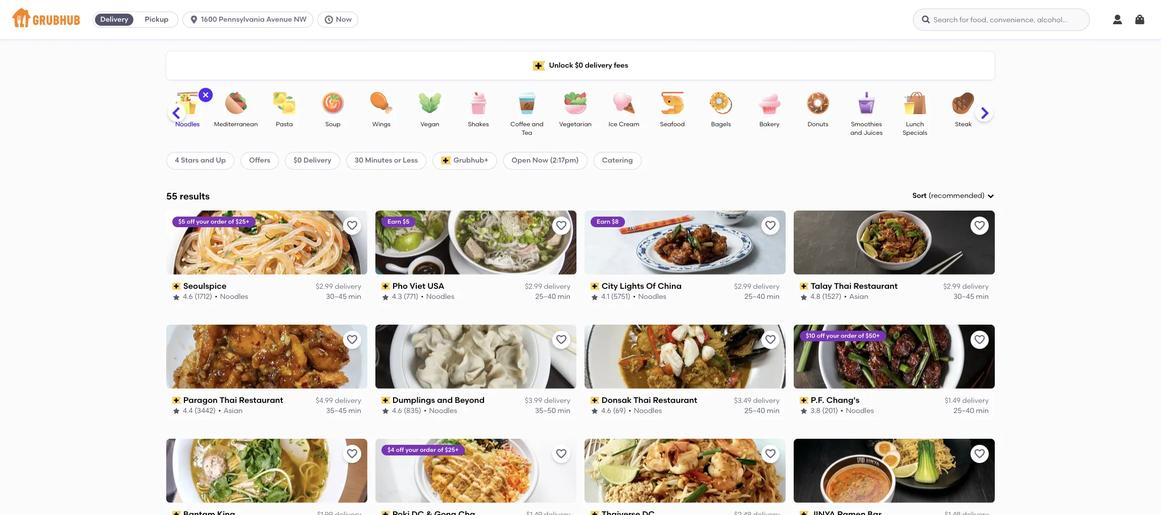 Task type: describe. For each thing, give the bounding box(es) containing it.
catering
[[602, 156, 633, 165]]

3.8 (201)
[[811, 407, 839, 416]]

vegan image
[[413, 92, 448, 114]]

viet
[[410, 281, 426, 291]]

star icon image for paragon thai restaurant
[[172, 408, 180, 416]]

shakes
[[468, 121, 489, 128]]

1 horizontal spatial delivery
[[304, 156, 332, 165]]

$4.99 delivery
[[316, 397, 361, 405]]

• noodles for pho viet usa
[[421, 293, 455, 302]]

grubhub plus flag logo image for unlock $0 delivery fees
[[533, 61, 545, 71]]

and left 'up'
[[201, 156, 214, 165]]

cream
[[619, 121, 640, 128]]

noodles for city lights of china
[[639, 293, 667, 302]]

4.4 (3442)
[[183, 407, 216, 416]]

smoothies
[[852, 121, 883, 128]]

poki dc & gong cha logo image
[[376, 439, 577, 503]]

and for dumplings and beyond
[[437, 396, 453, 405]]

donsak
[[602, 396, 632, 405]]

$1.49
[[945, 397, 961, 405]]

ice
[[609, 121, 618, 128]]

25–40 min for usa
[[536, 293, 571, 302]]

coffee and tea
[[511, 121, 544, 137]]

p.f.
[[811, 396, 825, 405]]

thaiverse dc logo image
[[585, 439, 786, 503]]

1 $5 from the left
[[178, 218, 185, 225]]

$1.49 delivery
[[945, 397, 989, 405]]

2 vertical spatial of
[[438, 447, 444, 454]]

$3.49
[[734, 397, 752, 405]]

35–50 min
[[535, 407, 571, 416]]

juices
[[864, 130, 883, 137]]

35–45 min
[[326, 407, 361, 416]]

pho viet usa logo image
[[376, 211, 577, 275]]

noodles for seoulspice
[[220, 293, 248, 302]]

delivery for pho viet usa
[[544, 283, 571, 291]]

of
[[646, 281, 656, 291]]

$4.99
[[316, 397, 333, 405]]

$4
[[388, 447, 395, 454]]

$4 off your order of $25+
[[388, 447, 459, 454]]

delivery for dumplings and beyond
[[544, 397, 571, 405]]

(5751)
[[612, 293, 631, 302]]

• for donsak thai restaurant
[[629, 407, 632, 416]]

0 vertical spatial subscription pass image
[[800, 283, 809, 290]]

(
[[929, 192, 932, 200]]

30
[[355, 156, 364, 165]]

pho viet usa
[[393, 281, 445, 291]]

now inside now button
[[336, 15, 352, 24]]

city lights of china
[[602, 281, 682, 291]]

tea
[[522, 130, 533, 137]]

dumplings and beyond logo image
[[376, 325, 577, 389]]

• for talay thai restaurant
[[845, 293, 847, 302]]

seoulspice logo image
[[166, 211, 368, 275]]

• noodles for p.f. chang's
[[841, 407, 875, 416]]

of for seoulspice
[[228, 218, 234, 225]]

vegetarian image
[[558, 92, 594, 114]]

lights
[[620, 281, 644, 291]]

asian for paragon
[[224, 407, 243, 416]]

delivery for city lights of china
[[754, 283, 780, 291]]

ice cream image
[[607, 92, 642, 114]]

grubhub plus flag logo image for grubhub+
[[441, 157, 452, 165]]

pickup
[[145, 15, 169, 24]]

2 vertical spatial order
[[420, 447, 436, 454]]

• for seoulspice
[[215, 293, 218, 302]]

• asian for talay
[[845, 293, 869, 302]]

results
[[180, 190, 210, 202]]

smoothies and juices
[[851, 121, 883, 137]]

order for p.f. chang's
[[841, 333, 857, 340]]

1600 pennsylvania avenue nw
[[201, 15, 307, 24]]

$10 off your order of $50+
[[806, 333, 880, 340]]

soup image
[[315, 92, 351, 114]]

donsak thai restaurant
[[602, 396, 698, 405]]

usa
[[428, 281, 445, 291]]

pennsylvania
[[219, 15, 265, 24]]

earn for city lights of china
[[597, 218, 611, 225]]

main navigation navigation
[[0, 0, 1162, 39]]

offers
[[249, 156, 271, 165]]

2 vertical spatial your
[[406, 447, 419, 454]]

svg image inside now button
[[324, 15, 334, 25]]

(69)
[[613, 407, 626, 416]]

mediterranean
[[214, 121, 258, 128]]

30–45 min for talay thai restaurant
[[954, 293, 989, 302]]

city
[[602, 281, 618, 291]]

min for talay thai restaurant
[[977, 293, 989, 302]]

$0 delivery
[[294, 156, 332, 165]]

bantam king logo image
[[166, 439, 368, 503]]

avenue
[[266, 15, 292, 24]]

(835)
[[404, 407, 421, 416]]

save this restaurant image for bantam king logo
[[346, 448, 358, 460]]

1 horizontal spatial now
[[533, 156, 549, 165]]

star icon image for city lights of china
[[591, 293, 599, 302]]

• for paragon thai restaurant
[[218, 407, 221, 416]]

open
[[512, 156, 531, 165]]

restaurant for paragon thai restaurant
[[239, 396, 283, 405]]

earn $8
[[597, 218, 619, 225]]

off for p.f. chang's
[[817, 333, 825, 340]]

paragon thai restaurant
[[183, 396, 283, 405]]

coffee
[[511, 121, 531, 128]]

donuts image
[[801, 92, 836, 114]]

jinya ramen bar logo image
[[794, 439, 995, 503]]

star icon image for seoulspice
[[172, 293, 180, 302]]

delivery for donsak thai restaurant
[[754, 397, 780, 405]]

bagels image
[[704, 92, 739, 114]]

1600 pennsylvania avenue nw button
[[183, 12, 317, 28]]

$2.99 for talay
[[944, 283, 961, 291]]

up
[[216, 156, 226, 165]]

dumplings and beyond
[[393, 396, 485, 405]]

ice cream
[[609, 121, 640, 128]]

subscription pass image for dumplings and beyond
[[382, 397, 391, 404]]

restaurant for donsak thai restaurant
[[653, 396, 698, 405]]

4.6 (835)
[[392, 407, 421, 416]]

your for p.f. chang's
[[827, 333, 840, 340]]

pho
[[393, 281, 408, 291]]

• noodles for dumplings and beyond
[[424, 407, 458, 416]]

grubhub+
[[454, 156, 489, 165]]

)
[[983, 192, 985, 200]]

$3.99 delivery
[[525, 397, 571, 405]]

4.6 for seoulspice
[[183, 293, 193, 302]]

thai for paragon
[[220, 396, 237, 405]]

lunch
[[907, 121, 925, 128]]

deli image
[[995, 92, 1030, 114]]

$25+ for $5 off your order of $25+
[[236, 218, 250, 225]]

subscription pass image for seoulspice
[[172, 283, 181, 290]]

min for pho viet usa
[[558, 293, 571, 302]]

now button
[[317, 12, 363, 28]]

$3.99
[[525, 397, 543, 405]]

$8
[[612, 218, 619, 225]]

star icon image for donsak thai restaurant
[[591, 408, 599, 416]]

dumplings
[[393, 396, 435, 405]]

0 horizontal spatial $0
[[294, 156, 302, 165]]

1600
[[201, 15, 217, 24]]

noodles for pho viet usa
[[426, 293, 455, 302]]

city lights of china logo image
[[585, 211, 786, 275]]

1 vertical spatial svg image
[[987, 192, 995, 200]]

svg image inside 1600 pennsylvania avenue nw button
[[189, 15, 199, 25]]

lunch specials image
[[898, 92, 933, 114]]

less
[[403, 156, 418, 165]]

30–45 min for seoulspice
[[326, 293, 361, 302]]

earn $5
[[388, 218, 410, 225]]

25–40 for of
[[745, 293, 766, 302]]

soup
[[326, 121, 341, 128]]



Task type: vqa. For each thing, say whether or not it's contained in the screenshot.


Task type: locate. For each thing, give the bounding box(es) containing it.
and down smoothies
[[851, 130, 863, 137]]

0 horizontal spatial subscription pass image
[[172, 512, 181, 516]]

shakes image
[[461, 92, 496, 114]]

0 vertical spatial $25+
[[236, 218, 250, 225]]

2 $2.99 delivery from the left
[[525, 283, 571, 291]]

min
[[349, 293, 361, 302], [558, 293, 571, 302], [767, 293, 780, 302], [977, 293, 989, 302], [349, 407, 361, 416], [558, 407, 571, 416], [767, 407, 780, 416], [977, 407, 989, 416]]

1 vertical spatial order
[[841, 333, 857, 340]]

0 horizontal spatial now
[[336, 15, 352, 24]]

55 results
[[166, 190, 210, 202]]

$50+
[[866, 333, 880, 340]]

•
[[215, 293, 218, 302], [421, 293, 424, 302], [633, 293, 636, 302], [845, 293, 847, 302], [218, 407, 221, 416], [424, 407, 427, 416], [629, 407, 632, 416], [841, 407, 844, 416]]

noodles
[[175, 121, 200, 128], [220, 293, 248, 302], [426, 293, 455, 302], [639, 293, 667, 302], [429, 407, 458, 416], [634, 407, 662, 416], [846, 407, 875, 416]]

minutes
[[365, 156, 393, 165]]

1 vertical spatial grubhub plus flag logo image
[[441, 157, 452, 165]]

save this restaurant button
[[343, 217, 361, 235], [553, 217, 571, 235], [762, 217, 780, 235], [971, 217, 989, 235], [343, 331, 361, 349], [553, 331, 571, 349], [762, 331, 780, 349], [971, 331, 989, 349], [343, 445, 361, 463], [553, 445, 571, 463], [762, 445, 780, 463], [971, 445, 989, 463]]

noodles down dumplings and beyond
[[429, 407, 458, 416]]

noodles for donsak thai restaurant
[[634, 407, 662, 416]]

wings
[[373, 121, 391, 128]]

4.6 left (1712)
[[183, 293, 193, 302]]

star icon image left the 3.8
[[800, 408, 808, 416]]

$2.99 delivery for city
[[735, 283, 780, 291]]

• noodles down dumplings and beyond
[[424, 407, 458, 416]]

1 horizontal spatial $25+
[[445, 447, 459, 454]]

mediterranean image
[[218, 92, 254, 114]]

stars
[[181, 156, 199, 165]]

or
[[394, 156, 401, 165]]

1 horizontal spatial 30–45 min
[[954, 293, 989, 302]]

4.6 for dumplings and beyond
[[392, 407, 402, 416]]

unlock
[[549, 61, 574, 70]]

wings image
[[364, 92, 399, 114]]

talay thai restaurant logo image
[[794, 211, 995, 275]]

min for city lights of china
[[767, 293, 780, 302]]

$2.99 for city
[[735, 283, 752, 291]]

• for p.f. chang's
[[841, 407, 844, 416]]

35–50
[[535, 407, 556, 416]]

4.3 (771)
[[392, 293, 419, 302]]

• for city lights of china
[[633, 293, 636, 302]]

min for dumplings and beyond
[[558, 407, 571, 416]]

• noodles for seoulspice
[[215, 293, 248, 302]]

0 vertical spatial now
[[336, 15, 352, 24]]

min for seoulspice
[[349, 293, 361, 302]]

0 vertical spatial asian
[[850, 293, 869, 302]]

thai up (1527)
[[835, 281, 852, 291]]

2 vertical spatial off
[[396, 447, 404, 454]]

none field containing sort
[[913, 191, 995, 201]]

(3442)
[[195, 407, 216, 416]]

noodles down usa
[[426, 293, 455, 302]]

0 vertical spatial svg image
[[922, 15, 932, 25]]

2 $5 from the left
[[403, 218, 410, 225]]

delivery for talay thai restaurant
[[963, 283, 989, 291]]

save this restaurant image
[[346, 220, 358, 232], [556, 220, 568, 232], [974, 220, 986, 232], [346, 334, 358, 346], [556, 334, 568, 346], [765, 334, 777, 346], [974, 334, 986, 346]]

save this restaurant image for jinya ramen bar logo
[[974, 448, 986, 460]]

noodles down the "chang's"
[[846, 407, 875, 416]]

Search for food, convenience, alcohol... search field
[[913, 9, 1090, 31]]

0 vertical spatial delivery
[[100, 15, 128, 24]]

0 horizontal spatial $5
[[178, 218, 185, 225]]

subscription pass image for donsak thai restaurant
[[591, 397, 600, 404]]

3.8
[[811, 407, 821, 416]]

delivery left "pickup"
[[100, 15, 128, 24]]

1 vertical spatial • asian
[[218, 407, 243, 416]]

1 horizontal spatial order
[[420, 447, 436, 454]]

1 vertical spatial now
[[533, 156, 549, 165]]

subscription pass image
[[800, 283, 809, 290], [172, 512, 181, 516]]

subscription pass image for paragon thai restaurant
[[172, 397, 181, 404]]

recommended
[[932, 192, 983, 200]]

1 30–45 from the left
[[326, 293, 347, 302]]

star icon image left 4.6 (835)
[[382, 408, 390, 416]]

specials
[[903, 130, 928, 137]]

2 horizontal spatial off
[[817, 333, 825, 340]]

• asian down the paragon thai restaurant
[[218, 407, 243, 416]]

0 vertical spatial your
[[196, 218, 209, 225]]

0 horizontal spatial • asian
[[218, 407, 243, 416]]

$25+ for $4 off your order of $25+
[[445, 447, 459, 454]]

25–40 for usa
[[536, 293, 556, 302]]

min for donsak thai restaurant
[[767, 407, 780, 416]]

4.4
[[183, 407, 193, 416]]

0 horizontal spatial your
[[196, 218, 209, 225]]

and left beyond
[[437, 396, 453, 405]]

earn for pho viet usa
[[388, 218, 401, 225]]

0 horizontal spatial 30–45 min
[[326, 293, 361, 302]]

• down the "chang's"
[[841, 407, 844, 416]]

4.6
[[183, 293, 193, 302], [392, 407, 402, 416], [602, 407, 612, 416]]

0 horizontal spatial 30–45
[[326, 293, 347, 302]]

svg image inside main navigation navigation
[[922, 15, 932, 25]]

off right $10
[[817, 333, 825, 340]]

2 earn from the left
[[597, 218, 611, 225]]

25–40 min for of
[[745, 293, 780, 302]]

your down results
[[196, 218, 209, 225]]

1 vertical spatial delivery
[[304, 156, 332, 165]]

• noodles down donsak thai restaurant
[[629, 407, 662, 416]]

1 horizontal spatial grubhub plus flag logo image
[[533, 61, 545, 71]]

4 $2.99 from the left
[[944, 283, 961, 291]]

delivery inside button
[[100, 15, 128, 24]]

4 stars and up
[[175, 156, 226, 165]]

1 horizontal spatial svg image
[[987, 192, 995, 200]]

and
[[532, 121, 544, 128], [851, 130, 863, 137], [201, 156, 214, 165], [437, 396, 453, 405]]

1 $2.99 delivery from the left
[[316, 283, 361, 291]]

1 earn from the left
[[388, 218, 401, 225]]

35–45
[[326, 407, 347, 416]]

4.1 (5751)
[[602, 293, 631, 302]]

3 $2.99 from the left
[[735, 283, 752, 291]]

• noodles down the "chang's"
[[841, 407, 875, 416]]

noodles for p.f. chang's
[[846, 407, 875, 416]]

• noodles right (1712)
[[215, 293, 248, 302]]

and inside coffee and tea
[[532, 121, 544, 128]]

1 horizontal spatial your
[[406, 447, 419, 454]]

talay thai restaurant
[[811, 281, 898, 291]]

thai for talay
[[835, 281, 852, 291]]

star icon image left 4.6 (1712)
[[172, 293, 180, 302]]

25–40
[[536, 293, 556, 302], [745, 293, 766, 302], [745, 407, 766, 416], [954, 407, 975, 416]]

4.8
[[811, 293, 821, 302]]

1 horizontal spatial • asian
[[845, 293, 869, 302]]

star icon image left '4.6 (69)'
[[591, 408, 599, 416]]

bakery image
[[752, 92, 788, 114]]

save this restaurant image
[[765, 220, 777, 232], [346, 448, 358, 460], [556, 448, 568, 460], [765, 448, 777, 460], [974, 448, 986, 460]]

chang's
[[827, 396, 860, 405]]

subscription pass image for city lights of china
[[591, 283, 600, 290]]

thai
[[835, 281, 852, 291], [220, 396, 237, 405], [634, 396, 651, 405]]

off for seoulspice
[[187, 218, 195, 225]]

grubhub plus flag logo image
[[533, 61, 545, 71], [441, 157, 452, 165]]

30–45 min
[[326, 293, 361, 302], [954, 293, 989, 302]]

asian down talay thai restaurant
[[850, 293, 869, 302]]

svg image
[[1112, 14, 1124, 26], [1135, 14, 1147, 26], [189, 15, 199, 25], [324, 15, 334, 25], [202, 91, 210, 99]]

• for dumplings and beyond
[[424, 407, 427, 416]]

0 vertical spatial • asian
[[845, 293, 869, 302]]

• asian for paragon
[[218, 407, 243, 416]]

(2:17pm)
[[550, 156, 579, 165]]

$0 right unlock
[[575, 61, 584, 70]]

donsak thai restaurant  logo image
[[585, 325, 786, 389]]

paragon
[[183, 396, 218, 405]]

bagels
[[712, 121, 731, 128]]

steak image
[[946, 92, 982, 114]]

$2.99
[[316, 283, 333, 291], [525, 283, 543, 291], [735, 283, 752, 291], [944, 283, 961, 291]]

svg image
[[922, 15, 932, 25], [987, 192, 995, 200]]

• right (835)
[[424, 407, 427, 416]]

your right $4
[[406, 447, 419, 454]]

pasta image
[[267, 92, 302, 114]]

2 horizontal spatial 4.6
[[602, 407, 612, 416]]

$2.99 delivery for pho
[[525, 283, 571, 291]]

4.6 left (835)
[[392, 407, 402, 416]]

min for paragon thai restaurant
[[349, 407, 361, 416]]

lunch specials
[[903, 121, 928, 137]]

1 horizontal spatial asian
[[850, 293, 869, 302]]

(771)
[[404, 293, 419, 302]]

• down lights on the bottom right
[[633, 293, 636, 302]]

30–45 for talay thai restaurant
[[954, 293, 975, 302]]

25–40 min for restaurant
[[745, 407, 780, 416]]

restaurant down donsak thai restaurant  logo
[[653, 396, 698, 405]]

• noodles down usa
[[421, 293, 455, 302]]

delivery for paragon thai restaurant
[[335, 397, 361, 405]]

restaurant for talay thai restaurant
[[854, 281, 898, 291]]

$2.99 delivery for talay
[[944, 283, 989, 291]]

• right (69)
[[629, 407, 632, 416]]

1 vertical spatial off
[[817, 333, 825, 340]]

None field
[[913, 191, 995, 201]]

star icon image for talay thai restaurant
[[800, 293, 808, 302]]

star icon image
[[172, 293, 180, 302], [382, 293, 390, 302], [591, 293, 599, 302], [800, 293, 808, 302], [172, 408, 180, 416], [382, 408, 390, 416], [591, 408, 599, 416], [800, 408, 808, 416]]

4 $2.99 delivery from the left
[[944, 283, 989, 291]]

vegan
[[421, 121, 440, 128]]

4.8 (1527)
[[811, 293, 842, 302]]

$2.99 for pho
[[525, 283, 543, 291]]

now
[[336, 15, 352, 24], [533, 156, 549, 165]]

(201)
[[823, 407, 839, 416]]

$2.99 delivery
[[316, 283, 361, 291], [525, 283, 571, 291], [735, 283, 780, 291], [944, 283, 989, 291]]

2 30–45 from the left
[[954, 293, 975, 302]]

1 horizontal spatial $5
[[403, 218, 410, 225]]

1 vertical spatial of
[[859, 333, 865, 340]]

talay
[[811, 281, 833, 291]]

1 $2.99 from the left
[[316, 283, 333, 291]]

noodles down of
[[639, 293, 667, 302]]

noodles image
[[170, 92, 205, 114]]

donuts
[[808, 121, 829, 128]]

1 vertical spatial $25+
[[445, 447, 459, 454]]

restaurant down talay thai restaurant logo
[[854, 281, 898, 291]]

30–45
[[326, 293, 347, 302], [954, 293, 975, 302]]

1 vertical spatial subscription pass image
[[172, 512, 181, 516]]

star icon image for dumplings and beyond
[[382, 408, 390, 416]]

0 horizontal spatial grubhub plus flag logo image
[[441, 157, 452, 165]]

steak
[[956, 121, 973, 128]]

$0 right "offers"
[[294, 156, 302, 165]]

delivery for p.f. chang's
[[963, 397, 989, 405]]

0 horizontal spatial restaurant
[[239, 396, 283, 405]]

• noodles for donsak thai restaurant
[[629, 407, 662, 416]]

4.1
[[602, 293, 610, 302]]

star icon image left '4.3' on the left of page
[[382, 293, 390, 302]]

0 vertical spatial off
[[187, 218, 195, 225]]

seoulspice
[[183, 281, 227, 291]]

seafood image
[[655, 92, 691, 114]]

55
[[166, 190, 178, 202]]

fees
[[614, 61, 629, 70]]

grubhub plus flag logo image left unlock
[[533, 61, 545, 71]]

unlock $0 delivery fees
[[549, 61, 629, 70]]

0 horizontal spatial order
[[211, 218, 227, 225]]

1 vertical spatial asian
[[224, 407, 243, 416]]

$10
[[806, 333, 816, 340]]

smoothies and juices image
[[849, 92, 885, 114]]

and inside smoothies and juices
[[851, 130, 863, 137]]

0 horizontal spatial $25+
[[236, 218, 250, 225]]

p.f. chang's
[[811, 396, 860, 405]]

now right open
[[533, 156, 549, 165]]

$5 off your order of $25+
[[178, 218, 250, 225]]

delivery down soup in the left of the page
[[304, 156, 332, 165]]

2 horizontal spatial order
[[841, 333, 857, 340]]

• for pho viet usa
[[421, 293, 424, 302]]

restaurant
[[854, 281, 898, 291], [239, 396, 283, 405], [653, 396, 698, 405]]

save this restaurant image for thaiverse dc logo
[[765, 448, 777, 460]]

• asian down talay thai restaurant
[[845, 293, 869, 302]]

1 30–45 min from the left
[[326, 293, 361, 302]]

star icon image for pho viet usa
[[382, 293, 390, 302]]

vegetarian
[[560, 121, 592, 128]]

4.6 for donsak thai restaurant
[[602, 407, 612, 416]]

• right the (771)
[[421, 293, 424, 302]]

subscription pass image for pho viet usa
[[382, 283, 391, 290]]

p.f. chang's  logo image
[[794, 325, 995, 389]]

(1712)
[[195, 293, 212, 302]]

4.6 (1712)
[[183, 293, 212, 302]]

25–40 for restaurant
[[745, 407, 766, 416]]

sort ( recommended )
[[913, 192, 985, 200]]

star icon image left 4.4
[[172, 408, 180, 416]]

thai right donsak
[[634, 396, 651, 405]]

• noodles for city lights of china
[[633, 293, 667, 302]]

grubhub plus flag logo image left grubhub+
[[441, 157, 452, 165]]

0 horizontal spatial delivery
[[100, 15, 128, 24]]

1 horizontal spatial 30–45
[[954, 293, 975, 302]]

2 $2.99 from the left
[[525, 283, 543, 291]]

thai right paragon
[[220, 396, 237, 405]]

asian for talay
[[850, 293, 869, 302]]

30–45 for seoulspice
[[326, 293, 347, 302]]

0 vertical spatial $0
[[575, 61, 584, 70]]

asian down the paragon thai restaurant
[[224, 407, 243, 416]]

2 horizontal spatial your
[[827, 333, 840, 340]]

nw
[[294, 15, 307, 24]]

star icon image for p.f. chang's
[[800, 408, 808, 416]]

2 30–45 min from the left
[[954, 293, 989, 302]]

and for coffee and tea
[[532, 121, 544, 128]]

and up tea
[[532, 121, 544, 128]]

1 horizontal spatial of
[[438, 447, 444, 454]]

0 vertical spatial order
[[211, 218, 227, 225]]

1 horizontal spatial 4.6
[[392, 407, 402, 416]]

0 horizontal spatial 4.6
[[183, 293, 193, 302]]

4.6 left (69)
[[602, 407, 612, 416]]

star icon image left '4.8'
[[800, 293, 808, 302]]

delivery for seoulspice
[[335, 283, 361, 291]]

noodles down noodles image
[[175, 121, 200, 128]]

restaurant down paragon thai restaurant logo
[[239, 396, 283, 405]]

seafood
[[661, 121, 685, 128]]

0 horizontal spatial asian
[[224, 407, 243, 416]]

3 $2.99 delivery from the left
[[735, 283, 780, 291]]

now right nw
[[336, 15, 352, 24]]

noodles for dumplings and beyond
[[429, 407, 458, 416]]

0 horizontal spatial thai
[[220, 396, 237, 405]]

• noodles down of
[[633, 293, 667, 302]]

paragon thai restaurant logo image
[[166, 325, 368, 389]]

of for p.f. chang's
[[859, 333, 865, 340]]

1 horizontal spatial thai
[[634, 396, 651, 405]]

min for p.f. chang's
[[977, 407, 989, 416]]

subscription pass image for p.f. chang's
[[800, 397, 809, 404]]

1 horizontal spatial earn
[[597, 218, 611, 225]]

0 horizontal spatial of
[[228, 218, 234, 225]]

1 vertical spatial your
[[827, 333, 840, 340]]

0 horizontal spatial svg image
[[922, 15, 932, 25]]

• right (1712)
[[215, 293, 218, 302]]

order for seoulspice
[[211, 218, 227, 225]]

1 horizontal spatial $0
[[575, 61, 584, 70]]

1 horizontal spatial off
[[396, 447, 404, 454]]

noodles down donsak thai restaurant
[[634, 407, 662, 416]]

off down 55 results
[[187, 218, 195, 225]]

0 vertical spatial grubhub plus flag logo image
[[533, 61, 545, 71]]

subscription pass image
[[172, 283, 181, 290], [382, 283, 391, 290], [591, 283, 600, 290], [172, 397, 181, 404], [382, 397, 391, 404], [591, 397, 600, 404], [800, 397, 809, 404], [382, 512, 391, 516], [591, 512, 600, 516], [800, 512, 809, 516]]

1 horizontal spatial subscription pass image
[[800, 283, 809, 290]]

your right $10
[[827, 333, 840, 340]]

earn
[[388, 218, 401, 225], [597, 218, 611, 225]]

$5
[[178, 218, 185, 225], [403, 218, 410, 225]]

and for smoothies and juices
[[851, 130, 863, 137]]

noodles right (1712)
[[220, 293, 248, 302]]

delivery
[[100, 15, 128, 24], [304, 156, 332, 165]]

1 vertical spatial $0
[[294, 156, 302, 165]]

0 vertical spatial of
[[228, 218, 234, 225]]

0 horizontal spatial earn
[[388, 218, 401, 225]]

star icon image left 4.1
[[591, 293, 599, 302]]

your for seoulspice
[[196, 218, 209, 225]]

off right $4
[[396, 447, 404, 454]]

2 horizontal spatial thai
[[835, 281, 852, 291]]

2 horizontal spatial restaurant
[[854, 281, 898, 291]]

(1527)
[[823, 293, 842, 302]]

coffee and tea image
[[510, 92, 545, 114]]

china
[[658, 281, 682, 291]]

2 horizontal spatial of
[[859, 333, 865, 340]]

thai for donsak
[[634, 396, 651, 405]]

30 minutes or less
[[355, 156, 418, 165]]

1 horizontal spatial restaurant
[[653, 396, 698, 405]]

0 horizontal spatial off
[[187, 218, 195, 225]]

4.3
[[392, 293, 402, 302]]

• right (1527)
[[845, 293, 847, 302]]

pasta
[[276, 121, 293, 128]]

• right (3442)
[[218, 407, 221, 416]]



